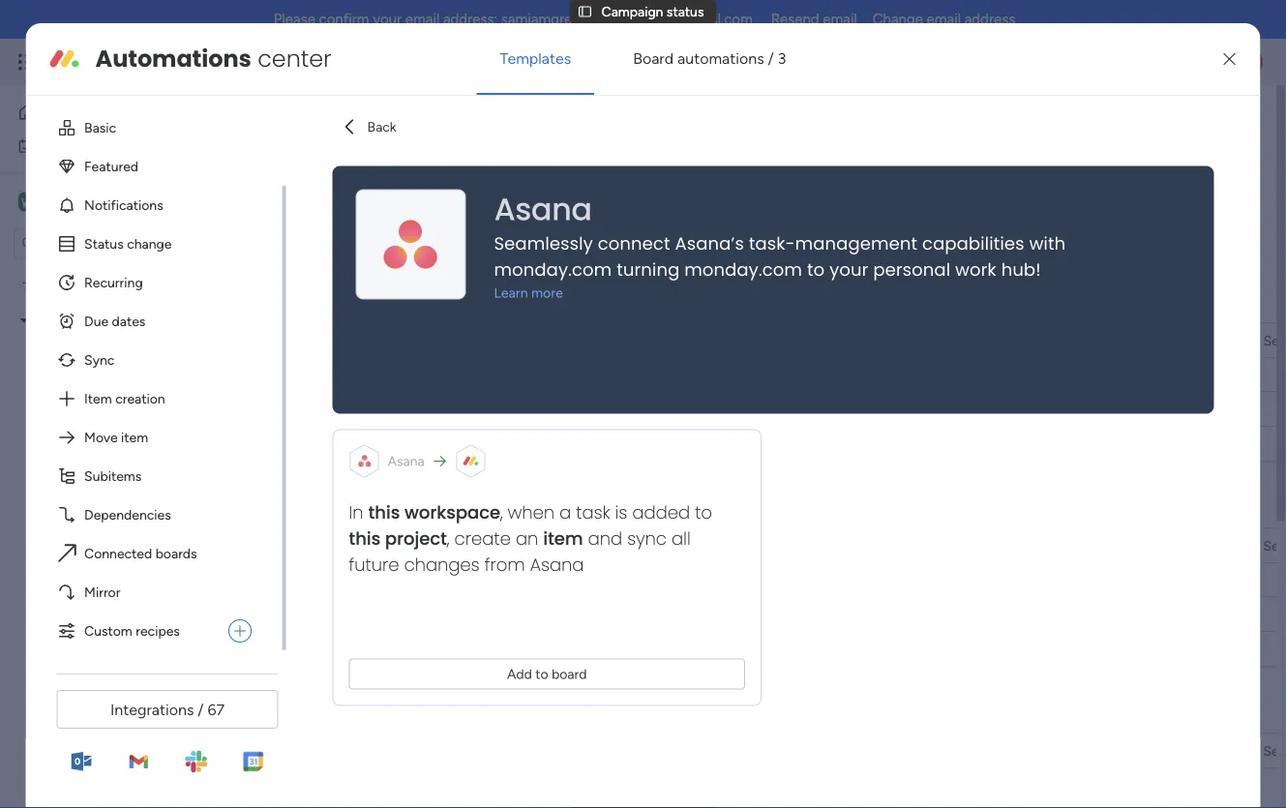 Task type: locate. For each thing, give the bounding box(es) containing it.
1 vertical spatial status
[[426, 104, 498, 136]]

and inside and sync all future changes from asana
[[588, 526, 623, 551]]

3 email from the left
[[927, 11, 961, 28]]

and left the ham
[[120, 279, 142, 296]]

1 horizontal spatial and
[[167, 378, 189, 394]]

connected boards
[[84, 545, 197, 562]]

/ left 67
[[198, 700, 204, 719]]

you right help
[[475, 290, 508, 315]]

work inside my work button
[[65, 137, 94, 154]]

1 monday.com from the left
[[494, 257, 612, 282]]

0 vertical spatial item
[[121, 429, 148, 446]]

item right new
[[333, 229, 360, 245]]

samiamgreeneggsnham27@gmail.com
[[501, 11, 753, 28]]

to inside field
[[409, 290, 427, 315]]

home button
[[12, 97, 208, 128]]

monday
[[86, 51, 153, 73]]

0 vertical spatial you
[[475, 290, 508, 315]]

this right "of"
[[673, 290, 705, 315]]

add to board
[[507, 666, 587, 682]]

management inside asana seamlessly connect asana's task-management capabilities with monday.com turning monday.com to your personal work hub! learn more
[[795, 231, 918, 256]]

1 vertical spatial this
[[368, 500, 400, 525]]

/ left 3 at the right of page
[[768, 49, 774, 67]]

1 horizontal spatial campaign status
[[294, 104, 498, 136]]

0 vertical spatial /
[[768, 49, 774, 67]]

to inside button
[[536, 666, 549, 682]]

new item
[[301, 229, 360, 245]]

your
[[373, 11, 402, 28], [830, 257, 869, 282]]

task-
[[749, 231, 795, 256]]

select product image
[[17, 52, 37, 72]]

basic
[[84, 119, 116, 136]]

add for add you own campaign
[[366, 572, 391, 588]]

make
[[513, 290, 563, 315]]

template
[[710, 290, 791, 315]]

0 horizontal spatial add
[[366, 572, 391, 588]]

1 vertical spatial item
[[84, 390, 111, 407]]

1 horizontal spatial /
[[768, 49, 774, 67]]

1 vertical spatial management
[[795, 231, 918, 256]]

status change option
[[41, 224, 267, 263]]

management down please
[[195, 51, 301, 73]]

2 vertical spatial this
[[349, 526, 381, 551]]

0 horizontal spatial campaign status
[[67, 345, 169, 362]]

sent
[[333, 701, 372, 725]]

0 vertical spatial work
[[156, 51, 191, 73]]

public board image
[[42, 344, 60, 362]]

most
[[601, 290, 647, 315]]

item
[[121, 429, 148, 446], [543, 526, 583, 551]]

mirror
[[84, 584, 120, 600]]

option
[[0, 270, 247, 274]]

campaign down due
[[67, 345, 129, 362]]

2 horizontal spatial work
[[956, 257, 997, 282]]

email
[[35, 312, 67, 329]]

0 vertical spatial your
[[373, 11, 402, 28]]

management up learn more link
[[795, 231, 918, 256]]

1 vertical spatial add
[[507, 666, 532, 682]]

connected
[[84, 545, 152, 562]]

1 vertical spatial ,
[[447, 526, 450, 551]]

email
[[405, 11, 440, 28], [823, 11, 857, 28], [927, 11, 961, 28]]

this down in
[[349, 526, 381, 551]]

Search in workspace field
[[41, 232, 162, 255]]

move item
[[84, 429, 148, 446]]

hide
[[795, 229, 823, 245]]

workspace image
[[18, 191, 38, 212], [21, 191, 35, 212]]

1 vertical spatial /
[[198, 700, 204, 719]]

dependencies option
[[41, 495, 267, 534]]

0 vertical spatial campaign status
[[602, 3, 704, 20]]

1 horizontal spatial you
[[475, 290, 508, 315]]

add for add to board
[[507, 666, 532, 682]]

0 horizontal spatial monday.com
[[494, 257, 612, 282]]

person
[[533, 229, 575, 245]]

Campaign owner field
[[601, 535, 714, 556]]

item creation
[[84, 390, 165, 407]]

0 vertical spatial asana
[[494, 188, 592, 231]]

hide button
[[764, 222, 835, 253]]

account
[[774, 537, 826, 554]]

, left 'when' on the bottom left of page
[[501, 500, 503, 525]]

v2 search image
[[419, 226, 434, 248]]

requests
[[193, 378, 245, 394]]

/
[[768, 49, 774, 67], [198, 700, 204, 719]]

0 horizontal spatial work
[[65, 137, 94, 154]]

Campaign status field
[[289, 104, 503, 136]]

1 horizontal spatial email
[[823, 11, 857, 28]]

Search field
[[434, 224, 492, 251]]

2 horizontal spatial email
[[927, 11, 961, 28]]

monday.com up template
[[685, 257, 803, 282]]

this inside few tips to help you make the most of this template :) field
[[673, 290, 705, 315]]

added
[[632, 500, 690, 525]]

filter
[[623, 229, 654, 245]]

to right tips
[[409, 290, 427, 315]]

None field
[[1259, 330, 1286, 351], [1259, 535, 1286, 556], [1259, 740, 1286, 761], [1259, 330, 1286, 351], [1259, 535, 1286, 556], [1259, 740, 1286, 761]]

campaign owner
[[606, 537, 709, 554]]

my work
[[43, 137, 94, 154]]

2 vertical spatial asana
[[530, 552, 584, 577]]

0 horizontal spatial you
[[394, 572, 417, 588]]

2 vertical spatial campaign status
[[67, 345, 169, 362]]

and down task
[[588, 526, 623, 551]]

1 horizontal spatial item
[[333, 229, 360, 245]]

future
[[349, 552, 399, 577]]

my work button
[[12, 130, 208, 161]]

2 horizontal spatial campaign status
[[602, 3, 704, 20]]

2 horizontal spatial and
[[588, 526, 623, 551]]

new
[[301, 229, 329, 245]]

the
[[568, 290, 597, 315]]

your up learn more link
[[830, 257, 869, 282]]

and
[[120, 279, 142, 296], [167, 378, 189, 394], [588, 526, 623, 551]]

1 horizontal spatial item
[[543, 526, 583, 551]]

asana inside asana seamlessly connect asana's task-management capabilities with monday.com turning monday.com to your personal work hub! learn more
[[494, 188, 592, 231]]

item down workspace
[[443, 537, 471, 553]]

1 horizontal spatial ,
[[501, 500, 503, 525]]

when
[[508, 500, 555, 525]]

asana up upcoming campaigns
[[388, 453, 425, 469]]

templates button
[[477, 35, 594, 81]]

2 vertical spatial work
[[956, 257, 997, 282]]

dependencies
[[84, 507, 171, 523]]

1 horizontal spatial work
[[156, 51, 191, 73]]

work right monday on the top left
[[156, 51, 191, 73]]

2 monday.com from the left
[[685, 257, 803, 282]]

workspace
[[90, 193, 169, 211]]

notifications option
[[41, 186, 267, 224]]

your right "confirm"
[[373, 11, 402, 28]]

you left own
[[394, 572, 417, 588]]

sync
[[627, 526, 667, 551]]

0 horizontal spatial item
[[84, 390, 111, 407]]

item down a
[[543, 526, 583, 551]]

person button
[[502, 222, 586, 253]]

campaign down sync
[[67, 378, 129, 394]]

email right change
[[927, 11, 961, 28]]

to up owner
[[695, 500, 712, 525]]

, down workspace
[[447, 526, 450, 551]]

0 vertical spatial management
[[195, 51, 301, 73]]

1 vertical spatial item
[[543, 526, 583, 551]]

/ inside board automations / 3 button
[[768, 49, 774, 67]]

0 horizontal spatial /
[[198, 700, 204, 719]]

2 email from the left
[[823, 11, 857, 28]]

in
[[349, 500, 364, 525]]

recurring
[[84, 274, 142, 291]]

ideas
[[132, 378, 164, 394]]

marketing
[[71, 312, 131, 329]]

email right resend
[[823, 11, 857, 28]]

item for item creation
[[84, 390, 111, 407]]

item down sync
[[84, 390, 111, 407]]

item right move in the left bottom of the page
[[121, 429, 148, 446]]

email left the address:
[[405, 11, 440, 28]]

asana for asana
[[388, 453, 425, 469]]

to left board
[[536, 666, 549, 682]]

board
[[633, 49, 674, 67]]

0 vertical spatial this
[[673, 290, 705, 315]]

0 horizontal spatial email
[[405, 11, 440, 28]]

1 vertical spatial asana
[[388, 453, 425, 469]]

1 vertical spatial and
[[167, 378, 189, 394]]

green eggs and ham
[[45, 279, 174, 296]]

1 horizontal spatial management
[[795, 231, 918, 256]]

please confirm your email address: samiamgreeneggsnham27@gmail.com
[[274, 11, 753, 28]]

/ inside integrations / 67 button
[[198, 700, 204, 719]]

back button
[[333, 111, 404, 142]]

asana up seamlessly
[[494, 188, 592, 231]]

1 vertical spatial your
[[830, 257, 869, 282]]

campaign status up table
[[294, 104, 498, 136]]

create
[[455, 526, 511, 551]]

1 horizontal spatial your
[[830, 257, 869, 282]]

work down capabilities
[[956, 257, 997, 282]]

campaign status down due dates
[[67, 345, 169, 362]]

asana down "an" at the left bottom
[[530, 552, 584, 577]]

creation
[[115, 390, 165, 407]]

1 horizontal spatial add
[[507, 666, 532, 682]]

owner
[[671, 537, 709, 554]]

campaign
[[602, 3, 663, 20], [294, 104, 420, 136], [67, 345, 129, 362], [67, 378, 129, 394], [606, 537, 668, 554]]

templates
[[500, 49, 571, 67]]

this right in
[[368, 500, 400, 525]]

filter button
[[592, 222, 684, 253]]

sort
[[720, 229, 746, 245]]

Account field
[[769, 535, 831, 556]]

with
[[1030, 231, 1066, 256]]

campaign down is
[[606, 537, 668, 554]]

status down due dates option
[[132, 345, 169, 362]]

0 horizontal spatial item
[[121, 429, 148, 446]]

asana for asana seamlessly connect asana's task-management capabilities with monday.com turning monday.com to your personal work hub! learn more
[[494, 188, 592, 231]]

0 vertical spatial and
[[120, 279, 142, 296]]

add left board
[[507, 666, 532, 682]]

campaign ideas and requests
[[67, 378, 245, 394]]

to up learn more link
[[807, 257, 825, 282]]

task
[[576, 500, 610, 525]]

status up the board automations / 3
[[667, 3, 704, 20]]

hub!
[[1002, 257, 1041, 282]]

email for change email address
[[927, 11, 961, 28]]

add to board button
[[349, 658, 745, 689]]

board
[[552, 666, 587, 682]]

0 vertical spatial ,
[[501, 500, 503, 525]]

,
[[501, 500, 503, 525], [447, 526, 450, 551]]

monday.com up more
[[494, 257, 612, 282]]

1 vertical spatial work
[[65, 137, 94, 154]]

dates
[[111, 313, 145, 329]]

workload
[[452, 178, 508, 194]]

2 horizontal spatial item
[[443, 537, 471, 553]]

to inside in this workspace , when a task is added to this project , create an item
[[695, 500, 712, 525]]

add inside button
[[507, 666, 532, 682]]

0 horizontal spatial and
[[120, 279, 142, 296]]

status change
[[84, 235, 171, 252]]

Sent field
[[328, 701, 377, 726]]

featured option
[[41, 147, 267, 186]]

0 vertical spatial item
[[333, 229, 360, 245]]

this
[[673, 290, 705, 315], [368, 500, 400, 525], [349, 526, 381, 551]]

custom recipes option
[[41, 612, 220, 650]]

1 horizontal spatial status
[[426, 104, 498, 136]]

2 vertical spatial item
[[443, 537, 471, 553]]

0 horizontal spatial management
[[195, 51, 301, 73]]

learn more link
[[494, 283, 1163, 302]]

work right my
[[65, 137, 94, 154]]

add left own
[[366, 572, 391, 588]]

0 vertical spatial status
[[667, 3, 704, 20]]

0 vertical spatial add
[[366, 572, 391, 588]]

and right "ideas"
[[167, 378, 189, 394]]

integrations
[[110, 700, 194, 719]]

status up team workload
[[426, 104, 498, 136]]

2 vertical spatial and
[[588, 526, 623, 551]]

campaign status up board
[[602, 3, 704, 20]]

1 horizontal spatial monday.com
[[685, 257, 803, 282]]

campaign status
[[602, 3, 704, 20], [294, 104, 498, 136], [67, 345, 169, 362]]

3
[[778, 49, 786, 67]]

2 vertical spatial status
[[132, 345, 169, 362]]

boards
[[155, 545, 197, 562]]

home
[[45, 104, 81, 121]]

item inside item creation option
[[84, 390, 111, 407]]

workspace selection element
[[18, 190, 170, 215]]

list box
[[41, 108, 286, 650], [0, 267, 247, 664]]



Task type: describe. For each thing, give the bounding box(es) containing it.
resend email
[[771, 11, 857, 28]]

sync option
[[41, 341, 267, 379]]

item for item
[[443, 537, 471, 553]]

0 horizontal spatial status
[[132, 345, 169, 362]]

app banner image asana image
[[380, 213, 442, 275]]

integrations / 67
[[110, 700, 225, 719]]

turning
[[617, 257, 680, 282]]

sam's workspace
[[45, 193, 169, 211]]

featured
[[84, 158, 138, 175]]

to inside asana seamlessly connect asana's task-management capabilities with monday.com turning monday.com to your personal work hub! learn more
[[807, 257, 825, 282]]

mirror option
[[41, 573, 267, 612]]

change
[[873, 11, 923, 28]]

changes
[[404, 552, 480, 577]]

capabilities
[[923, 231, 1025, 256]]

basic option
[[41, 108, 267, 147]]

caret down image
[[20, 314, 28, 327]]

team workload
[[417, 178, 508, 194]]

eggs
[[86, 279, 116, 296]]

address
[[965, 11, 1015, 28]]

campaigns
[[430, 496, 531, 520]]

work for monday
[[156, 51, 191, 73]]

campaign up board
[[602, 3, 663, 20]]

angle down image
[[377, 230, 387, 244]]

automations  center image
[[49, 43, 80, 74]]

team workload button
[[402, 170, 522, 201]]

center
[[258, 42, 332, 75]]

in this workspace , when a task is added to this project , create an item
[[349, 500, 712, 551]]

1 vertical spatial you
[[394, 572, 417, 588]]

sam green image
[[1232, 46, 1263, 77]]

67
[[208, 700, 225, 719]]

main table
[[323, 178, 388, 194]]

monday work management
[[86, 51, 301, 73]]

upcoming campaigns
[[333, 496, 531, 520]]

subitems option
[[41, 457, 267, 495]]

tips
[[372, 290, 405, 315]]

back
[[367, 118, 396, 135]]

recipes
[[135, 623, 179, 639]]

change email address
[[873, 11, 1015, 28]]

2 horizontal spatial status
[[667, 3, 704, 20]]

few
[[333, 290, 367, 315]]

arrow down image
[[660, 226, 684, 249]]

campaign
[[449, 572, 508, 588]]

status
[[84, 235, 123, 252]]

address:
[[443, 11, 498, 28]]

list box containing basic
[[41, 108, 286, 650]]

learn
[[494, 284, 528, 301]]

item creation option
[[41, 379, 267, 418]]

connected boards option
[[41, 534, 267, 573]]

work for my
[[65, 137, 94, 154]]

1 email from the left
[[405, 11, 440, 28]]

automations
[[95, 42, 251, 75]]

connect
[[598, 231, 670, 256]]

2 workspace image from the left
[[21, 191, 35, 212]]

sync
[[84, 352, 114, 368]]

item inside option
[[121, 429, 148, 446]]

Upcoming campaigns field
[[328, 496, 536, 521]]

main
[[323, 178, 352, 194]]

all
[[672, 526, 691, 551]]

from
[[485, 552, 525, 577]]

main table button
[[293, 170, 402, 201]]

automations
[[678, 49, 764, 67]]

list box containing green eggs and ham
[[0, 267, 247, 664]]

you inside field
[[475, 290, 508, 315]]

sort button
[[690, 222, 758, 253]]

sam's workspace button
[[14, 185, 193, 218]]

change email address link
[[873, 11, 1015, 28]]

board automations / 3
[[633, 49, 786, 67]]

new item button
[[293, 222, 368, 253]]

of
[[651, 290, 668, 315]]

asana seamlessly connect asana's task-management capabilities with monday.com turning monday.com to your personal work hub! learn more
[[494, 188, 1066, 301]]

project
[[385, 526, 447, 551]]

few tips to help you make the most of this template :)
[[333, 290, 809, 315]]

my
[[43, 137, 61, 154]]

due dates option
[[41, 302, 267, 341]]

and sync all future changes from asana
[[349, 526, 691, 577]]

change
[[126, 235, 171, 252]]

move item option
[[41, 418, 267, 457]]

notifications
[[84, 197, 163, 213]]

1 workspace image from the left
[[18, 191, 38, 212]]

campaign inside field
[[606, 537, 668, 554]]

is
[[615, 500, 628, 525]]

automations center
[[95, 42, 332, 75]]

workspace
[[405, 500, 501, 525]]

1 vertical spatial campaign status
[[294, 104, 498, 136]]

your inside asana seamlessly connect asana's task-management capabilities with monday.com turning monday.com to your personal work hub! learn more
[[830, 257, 869, 282]]

0 horizontal spatial your
[[373, 11, 402, 28]]

campaign status inside list box
[[67, 345, 169, 362]]

see plans image
[[321, 50, 338, 74]]

campaign down see plans icon
[[294, 104, 420, 136]]

and for ideas
[[167, 378, 189, 394]]

work inside asana seamlessly connect asana's task-management capabilities with monday.com turning monday.com to your personal work hub! learn more
[[956, 257, 997, 282]]

recurring option
[[41, 263, 267, 302]]

subitems
[[84, 468, 141, 484]]

seamlessly
[[494, 231, 593, 256]]

custom recipes
[[84, 623, 179, 639]]

a
[[560, 500, 571, 525]]

add you own campaign
[[366, 572, 508, 588]]

Few tips to help you make the most of this template :) field
[[328, 290, 814, 316]]

email for resend email
[[823, 11, 857, 28]]

asana's
[[675, 231, 744, 256]]

0 horizontal spatial ,
[[447, 526, 450, 551]]

and for eggs
[[120, 279, 142, 296]]

item inside in this workspace , when a task is added to this project , create an item
[[543, 526, 583, 551]]

upcoming
[[333, 496, 425, 520]]

own
[[420, 572, 446, 588]]

email marketing
[[35, 312, 131, 329]]

item inside new item button
[[333, 229, 360, 245]]

due dates
[[84, 313, 145, 329]]

asana inside and sync all future changes from asana
[[530, 552, 584, 577]]



Task type: vqa. For each thing, say whether or not it's contained in the screenshot.
Owner BUTTON
no



